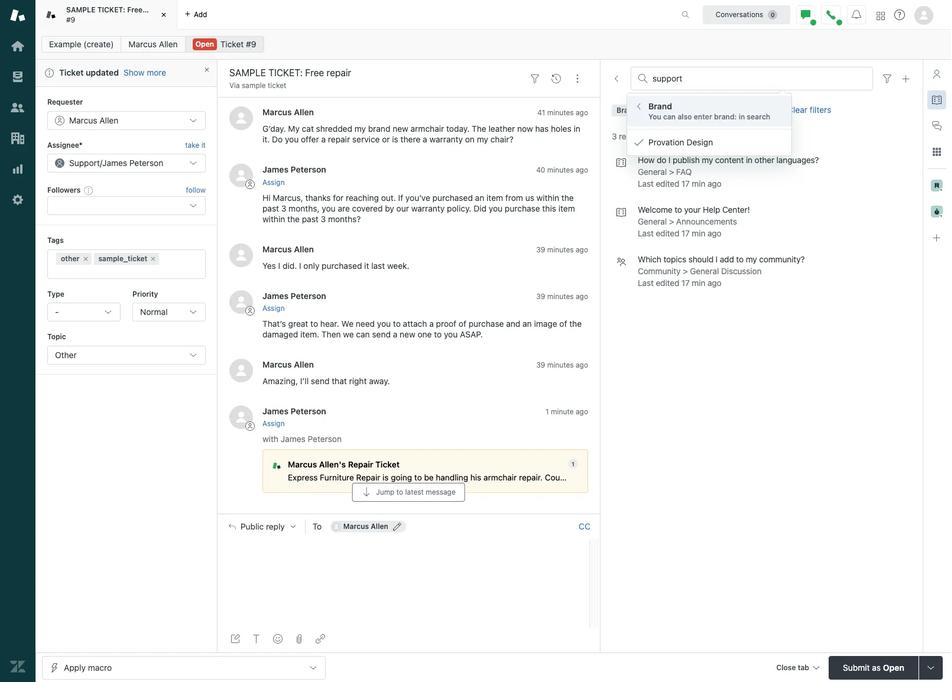 Task type: vqa. For each thing, say whether or not it's contained in the screenshot.
'I' inside ‭which topics should i add to my community?‬ community > general discussion last edited 17 min ago
yes



Task type: locate. For each thing, give the bounding box(es) containing it.
0 horizontal spatial us
[[525, 193, 534, 203]]

hear.
[[320, 319, 339, 329]]

the inside that's great to hear. we need you to attach a proof of purchase and an image of the damaged item. then we can send a new one to you asap.
[[569, 319, 582, 329]]

leather
[[489, 124, 515, 134]]

repair
[[144, 5, 165, 14], [328, 134, 350, 144]]

marcus allen link for yes
[[262, 244, 314, 254]]

39 minutes ago for week.
[[536, 245, 588, 254]]

39 minutes ago down the image
[[536, 361, 588, 369]]

marcus allen link up amazing,
[[262, 359, 314, 369]]

in right content
[[746, 155, 753, 165]]

in inside the ‭how do i publish my content in other languages?‬ ‭general‬ > ‭faq‬ last edited 17 min ago
[[746, 155, 753, 165]]

1 horizontal spatial in
[[739, 112, 745, 121]]

allen up "support / james peterson"
[[99, 115, 118, 125]]

menu
[[627, 93, 792, 156]]

3 17 from the top
[[682, 278, 690, 288]]

ticket updated show more
[[59, 67, 166, 78]]

3 assign button from the top
[[262, 419, 285, 429]]

peterson inside assignee* element
[[129, 158, 163, 168]]

1 avatar image from the top
[[229, 107, 253, 130]]

james up that's
[[262, 291, 288, 301]]

2 vertical spatial in
[[746, 155, 753, 165]]

apps image
[[932, 147, 942, 157]]

0 vertical spatial 39 minutes ago
[[536, 245, 588, 254]]

2 39 minutes ago text field from the top
[[536, 361, 588, 369]]

ticket right repair at left
[[375, 460, 400, 469]]

an
[[475, 193, 484, 203], [523, 319, 532, 329]]

peterson up great
[[291, 291, 326, 301]]

2 assign from the top
[[262, 304, 285, 313]]

add link (cmd k) image
[[316, 634, 325, 644]]

0 vertical spatial min
[[692, 179, 705, 189]]

create or request article image
[[901, 74, 911, 83]]

2 39 minutes ago from the top
[[536, 292, 588, 301]]

i'll
[[300, 376, 309, 386]]

draft mode image
[[231, 634, 240, 644]]

marcus up yes
[[262, 244, 292, 254]]

0 horizontal spatial #9
[[66, 15, 75, 24]]

warranty
[[429, 134, 463, 144], [411, 203, 445, 213]]

0 horizontal spatial 3
[[281, 203, 286, 213]]

1 vertical spatial james peterson assign
[[262, 291, 326, 313]]

did
[[474, 203, 487, 213]]

offer
[[301, 134, 319, 144]]

2 vertical spatial edited
[[656, 278, 679, 288]]

did.
[[283, 260, 297, 271]]

send inside that's great to hear. we need you to attach a proof of purchase and an image of the damaged item. then we can send a new one to you asap.
[[372, 329, 391, 339]]

brand up you
[[648, 101, 672, 111]]

my
[[355, 124, 366, 134], [477, 134, 488, 144], [702, 155, 713, 165], [746, 254, 757, 264]]

0 horizontal spatial it
[[201, 140, 206, 149]]

provation design
[[648, 137, 713, 147]]

- button
[[47, 303, 121, 322]]

2 vertical spatial 39
[[536, 361, 545, 369]]

0 horizontal spatial send
[[311, 376, 330, 386]]

3 39 minutes ago from the top
[[536, 361, 588, 369]]

repair
[[348, 460, 373, 469]]

0 vertical spatial last
[[638, 179, 654, 189]]

assign button for that's
[[262, 303, 285, 314]]

get started image
[[10, 38, 25, 54]]

remove image right also
[[699, 107, 706, 114]]

james for sixth avatar from the top
[[262, 406, 288, 416]]

james up with
[[262, 406, 288, 416]]

> left ‭faq‬
[[669, 167, 674, 177]]

provation
[[640, 106, 671, 115], [648, 137, 684, 147]]

2 james peterson link from the top
[[262, 291, 326, 301]]

cc
[[579, 521, 590, 531]]

my down provation design menu item
[[702, 155, 713, 165]]

1 vertical spatial 39 minutes ago text field
[[536, 361, 588, 369]]

0 horizontal spatial 1
[[546, 407, 549, 416]]

general
[[690, 266, 719, 276]]

remove image
[[82, 255, 89, 262]]

attach
[[403, 319, 427, 329]]

1 horizontal spatial it
[[364, 260, 369, 271]]

send right i'll
[[311, 376, 330, 386]]

add right close image
[[194, 10, 207, 19]]

‭general‬ inside the ‭how do i publish my content in other languages?‬ ‭general‬ > ‭faq‬ last edited 17 min ago
[[638, 167, 667, 177]]

peterson
[[129, 158, 163, 168], [291, 165, 326, 175], [291, 291, 326, 301], [291, 406, 326, 416], [308, 434, 342, 444]]

purchased right only
[[322, 260, 362, 271]]

3 minutes from the top
[[547, 245, 574, 254]]

assign for hi
[[262, 178, 285, 187]]

17
[[682, 179, 690, 189], [682, 228, 690, 238], [682, 278, 690, 288]]

0 horizontal spatial add
[[194, 10, 207, 19]]

minutes up the image
[[547, 292, 574, 301]]

allen up i'll
[[294, 359, 314, 369]]

2 vertical spatial james peterson link
[[262, 406, 326, 416]]

1 horizontal spatial open
[[883, 662, 904, 672]]

last inside the ‭how do i publish my content in other languages?‬ ‭general‬ > ‭faq‬ last edited 17 min ago
[[638, 179, 654, 189]]

1 vertical spatial ‭general‬
[[638, 217, 667, 227]]

0 horizontal spatial ticket
[[59, 67, 84, 77]]

1 horizontal spatial remove image
[[699, 107, 706, 114]]

1 horizontal spatial item
[[558, 203, 575, 213]]

zendesk image
[[10, 659, 25, 674]]

allen
[[159, 39, 178, 49], [294, 107, 314, 117], [99, 115, 118, 125], [294, 244, 314, 254], [294, 359, 314, 369], [371, 522, 388, 531]]

tabs tab list
[[35, 0, 669, 30]]

assign button up that's
[[262, 303, 285, 314]]

purchase up asap. at top
[[469, 319, 504, 329]]

do
[[657, 155, 666, 165]]

0 vertical spatial assign button
[[262, 177, 285, 188]]

1 horizontal spatial ticket
[[220, 39, 244, 49]]

assign
[[262, 178, 285, 187], [262, 304, 285, 313], [262, 419, 285, 428]]

#9 inside secondary element
[[246, 39, 256, 49]]

2 last from the top
[[638, 228, 654, 238]]

1 vertical spatial open
[[883, 662, 904, 672]]

1 left "minute"
[[546, 407, 549, 416]]

39 down this
[[536, 245, 545, 254]]

last inside ‭which topics should i add to my community?‬ community > general discussion last edited 17 min ago
[[638, 278, 654, 288]]

2 vertical spatial assign button
[[262, 419, 285, 429]]

1 17 from the top
[[682, 179, 690, 189]]

2 assign button from the top
[[262, 303, 285, 314]]

send
[[372, 329, 391, 339], [311, 376, 330, 386]]

assign button up the hi on the top left of the page
[[262, 177, 285, 188]]

1 last from the top
[[638, 179, 654, 189]]

warranty inside hi marcus, thanks for reaching out. if you've purchased an item from us within the past 3 months, you are covered by our warranty policy. did you purchase this item within the past 3 months?
[[411, 203, 445, 213]]

0 vertical spatial purchased
[[433, 193, 473, 203]]

3 james peterson assign from the top
[[262, 406, 326, 428]]

us right from
[[525, 193, 534, 203]]

open inside secondary element
[[195, 40, 214, 48]]

41 minutes ago text field
[[537, 108, 588, 117]]

normal
[[140, 307, 168, 317]]

ago
[[576, 108, 588, 117], [576, 166, 588, 175], [708, 179, 722, 189], [708, 228, 722, 238], [576, 245, 588, 254], [708, 278, 722, 288], [576, 292, 588, 301], [576, 361, 588, 369], [576, 407, 588, 416]]

peterson up allen's
[[308, 434, 342, 444]]

sample ticket: free repair #9
[[66, 5, 165, 24]]

17 for should
[[682, 278, 690, 288]]

None field
[[653, 73, 865, 84]]

assign up with
[[262, 419, 285, 428]]

1 39 from the top
[[536, 245, 545, 254]]

marcus allen link up did.
[[262, 244, 314, 254]]

james
[[102, 158, 127, 168], [262, 165, 288, 175], [262, 291, 288, 301], [262, 406, 288, 416], [281, 434, 306, 444]]

1 minutes from the top
[[547, 108, 574, 117]]

0 horizontal spatial in
[[574, 124, 580, 134]]

us inside hi marcus, thanks for reaching out. if you've purchased an item from us within the past 3 months, you are covered by our warranty policy. did you purchase this item within the past 3 months?
[[525, 193, 534, 203]]

send down the need
[[372, 329, 391, 339]]

an right and
[[523, 319, 532, 329]]

customers image
[[10, 100, 25, 115]]

last down community
[[638, 278, 654, 288]]

0 horizontal spatial purchased
[[322, 260, 362, 271]]

ticket for ticket updated show more
[[59, 67, 84, 77]]

james peterson assign up great
[[262, 291, 326, 313]]

17 inside ‭welcome to your help center!‬ ‭general‬ > ‭announcements‬ last edited 17 min ago
[[682, 228, 690, 238]]

amazing,
[[262, 376, 298, 386]]

2 39 from the top
[[536, 292, 545, 301]]

james peterson link for great
[[262, 291, 326, 301]]

provation up do
[[648, 137, 684, 147]]

ago for 41 minutes ago text field
[[576, 108, 588, 117]]

2 vertical spatial assign
[[262, 419, 285, 428]]

1 horizontal spatial can
[[663, 112, 676, 121]]

4 minutes from the top
[[547, 292, 574, 301]]

armchair
[[411, 124, 444, 134]]

example (create)
[[49, 39, 114, 49]]

warranty down you've
[[411, 203, 445, 213]]

2 of from the left
[[559, 319, 567, 329]]

1 vertical spatial it
[[364, 260, 369, 271]]

1 vertical spatial assign button
[[262, 303, 285, 314]]

james peterson assign for great
[[262, 291, 326, 313]]

2 vertical spatial ticket
[[375, 460, 400, 469]]

brand for brand provation design
[[617, 106, 637, 115]]

1 edited from the top
[[656, 179, 679, 189]]

1 horizontal spatial #9
[[246, 39, 256, 49]]

within down the hi on the top left of the page
[[262, 214, 285, 224]]

we
[[343, 329, 354, 339]]

0 vertical spatial within
[[537, 193, 559, 203]]

today.
[[446, 124, 469, 134]]

i inside ‭which topics should i add to my community?‬ community > general discussion last edited 17 min ago
[[716, 254, 718, 264]]

great
[[288, 319, 308, 329]]

0 vertical spatial add
[[194, 10, 207, 19]]

us
[[763, 106, 771, 115], [525, 193, 534, 203]]

0 vertical spatial ‭general‬
[[638, 167, 667, 177]]

2 min from the top
[[692, 228, 705, 238]]

2 edited from the top
[[656, 228, 679, 238]]

2 vertical spatial james peterson assign
[[262, 406, 326, 428]]

1 minute ago text field
[[546, 407, 588, 416]]

min for publish
[[692, 179, 705, 189]]

get help image
[[894, 9, 905, 20]]

of up asap. at top
[[459, 319, 466, 329]]

add up discussion
[[720, 254, 734, 264]]

tab
[[35, 0, 177, 30]]

17 inside the ‭how do i publish my content in other languages?‬ ‭general‬ > ‭faq‬ last edited 17 min ago
[[682, 179, 690, 189]]

marcus inside the marcus allen "link"
[[129, 39, 157, 49]]

to left your
[[675, 205, 682, 215]]

1 ‭general‬ from the top
[[638, 167, 667, 177]]

‭which
[[638, 254, 661, 264]]

edited down community
[[656, 278, 679, 288]]

tab containing sample ticket: free repair
[[35, 0, 177, 30]]

to up discussion
[[736, 254, 744, 264]]

0 vertical spatial edited
[[656, 179, 679, 189]]

james up the hi on the top left of the page
[[262, 165, 288, 175]]

brand provation design
[[617, 106, 696, 115]]

past down months, in the top left of the page
[[302, 214, 318, 224]]

last down ‭how
[[638, 179, 654, 189]]

0 horizontal spatial past
[[262, 203, 279, 213]]

secondary element
[[35, 33, 951, 56]]

in right holes
[[574, 124, 580, 134]]

17 down ‭faq‬
[[682, 179, 690, 189]]

5 avatar image from the top
[[229, 359, 253, 382]]

design inside menu item
[[687, 137, 713, 147]]

2 vertical spatial >
[[683, 266, 688, 276]]

1 horizontal spatial purchased
[[433, 193, 473, 203]]

open right as
[[883, 662, 904, 672]]

purchased up policy.
[[433, 193, 473, 203]]

1 vertical spatial remove image
[[150, 255, 157, 262]]

0 horizontal spatial other
[[61, 254, 80, 263]]

show
[[124, 68, 145, 78]]

1 for 1
[[572, 461, 575, 468]]

sample_ticket
[[98, 254, 147, 263]]

39 minutes ago text field
[[536, 292, 588, 301]]

other
[[755, 155, 774, 165], [61, 254, 80, 263]]

3 left months?
[[321, 214, 326, 224]]

last down the ‭welcome
[[638, 228, 654, 238]]

we
[[341, 319, 354, 329]]

can inside that's great to hear. we need you to attach a proof of purchase and an image of the damaged item. then we can send a new one to you asap.
[[356, 329, 370, 339]]

past down the hi on the top left of the page
[[262, 203, 279, 213]]

1 39 minutes ago from the top
[[536, 245, 588, 254]]

tab
[[798, 663, 809, 672]]

#9
[[66, 15, 75, 24], [246, 39, 256, 49]]

1 vertical spatial assign
[[262, 304, 285, 313]]

0 vertical spatial it
[[201, 140, 206, 149]]

2 minutes from the top
[[547, 166, 574, 175]]

peterson up with james peterson
[[291, 406, 326, 416]]

0 vertical spatial in
[[739, 112, 745, 121]]

edited inside ‭welcome to your help center!‬ ‭general‬ > ‭announcements‬ last edited 17 min ago
[[656, 228, 679, 238]]

1 vertical spatial #9
[[246, 39, 256, 49]]

0 vertical spatial warranty
[[429, 134, 463, 144]]

marcus up show more button
[[129, 39, 157, 49]]

40 minutes ago text field
[[536, 166, 588, 175]]

0 horizontal spatial brand
[[617, 106, 637, 115]]

zendesk products image
[[877, 12, 885, 20]]

allen inside requester element
[[99, 115, 118, 125]]

39 minutes ago down this
[[536, 245, 588, 254]]

0 vertical spatial can
[[663, 112, 676, 121]]

0 vertical spatial 3
[[612, 131, 617, 141]]

min inside ‭which topics should i add to my community?‬ community > general discussion last edited 17 min ago
[[692, 278, 705, 288]]

via sample ticket
[[229, 81, 286, 90]]

filter image
[[530, 74, 540, 83], [883, 74, 892, 83]]

1 horizontal spatial filter image
[[883, 74, 892, 83]]

latest
[[405, 488, 424, 497]]

provation left also
[[640, 106, 671, 115]]

ticket up via
[[220, 39, 244, 49]]

our
[[396, 203, 409, 213]]

3 min from the top
[[692, 278, 705, 288]]

1 vertical spatial 1
[[572, 461, 575, 468]]

2 horizontal spatial ticket
[[375, 460, 400, 469]]

purchased
[[433, 193, 473, 203], [322, 260, 362, 271]]

allen up cat
[[294, 107, 314, 117]]

brand menu item
[[627, 96, 792, 127]]

edited inside ‭which topics should i add to my community?‬ community > general discussion last edited 17 min ago
[[656, 278, 679, 288]]

0 vertical spatial purchase
[[505, 203, 540, 213]]

item left from
[[487, 193, 503, 203]]

avatar image
[[229, 107, 253, 130], [229, 164, 253, 188], [229, 243, 253, 267], [229, 290, 253, 314], [229, 359, 253, 382], [229, 405, 253, 429]]

1 vertical spatial repair
[[328, 134, 350, 144]]

39 minutes ago
[[536, 245, 588, 254], [536, 292, 588, 301], [536, 361, 588, 369]]

min inside the ‭how do i publish my content in other languages?‬ ‭general‬ > ‭faq‬ last edited 17 min ago
[[692, 179, 705, 189]]

1 assign from the top
[[262, 178, 285, 187]]

2 vertical spatial the
[[569, 319, 582, 329]]

other left remove icon
[[61, 254, 80, 263]]

3 39 from the top
[[536, 361, 545, 369]]

3 edited from the top
[[656, 278, 679, 288]]

brand up 3 results
[[617, 106, 637, 115]]

peterson up thanks
[[291, 165, 326, 175]]

language
[[715, 106, 749, 115]]

now
[[517, 124, 533, 134]]

marcus inside requester element
[[69, 115, 97, 125]]

0 horizontal spatial item
[[487, 193, 503, 203]]

brand inside brand you can also enter brand: in search
[[648, 101, 672, 111]]

submit as open
[[843, 662, 904, 672]]

2 vertical spatial 3
[[321, 214, 326, 224]]

Subject field
[[227, 66, 522, 80]]

message
[[426, 488, 456, 497]]

0 horizontal spatial remove image
[[150, 255, 157, 262]]

results
[[619, 131, 644, 141]]

2 17 from the top
[[682, 228, 690, 238]]

1 down 1 minute ago
[[572, 461, 575, 468]]

james peterson assign up with james peterson
[[262, 406, 326, 428]]

2 james peterson assign from the top
[[262, 291, 326, 313]]

marcus allen link
[[121, 36, 185, 53], [262, 107, 314, 117], [262, 244, 314, 254], [262, 359, 314, 369]]

minutes up holes
[[547, 108, 574, 117]]

menu containing brand
[[627, 93, 792, 156]]

a left one
[[393, 329, 397, 339]]

to inside 'button'
[[397, 488, 403, 497]]

it inside button
[[201, 140, 206, 149]]

1 vertical spatial 39
[[536, 292, 545, 301]]

1 horizontal spatial past
[[302, 214, 318, 224]]

more
[[147, 68, 166, 78]]

1 vertical spatial an
[[523, 319, 532, 329]]

ticket inside secondary element
[[220, 39, 244, 49]]

with james peterson
[[262, 434, 342, 444]]

1 horizontal spatial send
[[372, 329, 391, 339]]

marcus up amazing,
[[262, 359, 292, 369]]

it left last
[[364, 260, 369, 271]]

1 james peterson assign from the top
[[262, 165, 326, 187]]

1 vertical spatial james peterson link
[[262, 291, 326, 301]]

0 vertical spatial 39 minutes ago text field
[[536, 245, 588, 254]]

assign up that's
[[262, 304, 285, 313]]

to right jump
[[397, 488, 403, 497]]

1 vertical spatial send
[[311, 376, 330, 386]]

39 minutes ago for attach
[[536, 292, 588, 301]]

it
[[201, 140, 206, 149], [364, 260, 369, 271]]

i right should
[[716, 254, 718, 264]]

jump
[[376, 488, 395, 497]]

one
[[418, 329, 432, 339]]

1 vertical spatial min
[[692, 228, 705, 238]]

ticket inside conversationlabel log
[[375, 460, 400, 469]]

1 vertical spatial in
[[574, 124, 580, 134]]

new inside that's great to hear. we need you to attach a proof of purchase and an image of the damaged item. then we can send a new one to you asap.
[[400, 329, 415, 339]]

1 39 minutes ago text field from the top
[[536, 245, 588, 254]]

39 up the image
[[536, 292, 545, 301]]

of right the image
[[559, 319, 567, 329]]

3 last from the top
[[638, 278, 654, 288]]

0 vertical spatial open
[[195, 40, 214, 48]]

3 assign from the top
[[262, 419, 285, 428]]

2 vertical spatial 17
[[682, 278, 690, 288]]

2 vertical spatial 39 minutes ago
[[536, 361, 588, 369]]

marcus allen up the more
[[129, 39, 178, 49]]

week.
[[387, 260, 409, 271]]

center!‬
[[722, 205, 750, 215]]

admin image
[[10, 192, 25, 207]]

add
[[194, 10, 207, 19], [720, 254, 734, 264]]

1 assign button from the top
[[262, 177, 285, 188]]

new inside "g'day. my cat shredded my brand new armchair today. the leather now has holes in it. do you offer a repair service or is there a warranty on my chair?"
[[393, 124, 408, 134]]

months?
[[328, 214, 361, 224]]

3 down marcus, on the left top of the page
[[281, 203, 286, 213]]

17 inside ‭which topics should i add to my community?‬ community > general discussion last edited 17 min ago
[[682, 278, 690, 288]]

1 of from the left
[[459, 319, 466, 329]]

1 vertical spatial us
[[525, 193, 534, 203]]

james peterson link for marcus,
[[262, 165, 326, 175]]

1 vertical spatial last
[[638, 228, 654, 238]]

1 vertical spatial can
[[356, 329, 370, 339]]

in inside brand you can also enter brand: in search
[[739, 112, 745, 121]]

0 horizontal spatial purchase
[[469, 319, 504, 329]]

knowledge image
[[932, 95, 942, 105]]

39 minutes ago up the image
[[536, 292, 588, 301]]

marcus allen up my
[[262, 107, 314, 117]]

0 vertical spatial james peterson assign
[[262, 165, 326, 187]]

brand for brand you can also enter brand: in search
[[648, 101, 672, 111]]

conversations
[[716, 10, 763, 19]]

has
[[535, 124, 549, 134]]

3 avatar image from the top
[[229, 243, 253, 267]]

#9 up sample
[[246, 39, 256, 49]]

1 vertical spatial purchased
[[322, 260, 362, 271]]

i right do
[[668, 155, 671, 165]]

remove image right sample_ticket
[[150, 255, 157, 262]]

button displays agent's chat status as online. image
[[801, 10, 810, 19]]

edited inside the ‭how do i publish my content in other languages?‬ ‭general‬ > ‭faq‬ last edited 17 min ago
[[656, 179, 679, 189]]

you've
[[405, 193, 430, 203]]

marcus allen right marcus.allen@example.com image
[[343, 522, 388, 531]]

ticket inside ticket updated show more
[[59, 67, 84, 77]]

main element
[[0, 0, 35, 682]]

in right brand:
[[739, 112, 745, 121]]

1 james peterson link from the top
[[262, 165, 326, 175]]

‭general‬ down ‭how
[[638, 167, 667, 177]]

it right the take on the left of the page
[[201, 140, 206, 149]]

> inside the ‭how do i publish my content in other languages?‬ ‭general‬ > ‭faq‬ last edited 17 min ago
[[669, 167, 674, 177]]

minutes for an
[[547, 292, 574, 301]]

edited down ‭faq‬
[[656, 179, 679, 189]]

help
[[703, 205, 720, 215]]

6 avatar image from the top
[[229, 405, 253, 429]]

remove image
[[699, 107, 706, 114], [150, 255, 157, 262]]

hide composer image
[[404, 509, 413, 518]]

james for fourth avatar
[[262, 291, 288, 301]]

2 vertical spatial last
[[638, 278, 654, 288]]

2 avatar image from the top
[[229, 164, 253, 188]]

assign up the hi on the top left of the page
[[262, 178, 285, 187]]

alert
[[35, 60, 218, 87]]

from
[[505, 193, 523, 203]]

open
[[195, 40, 214, 48], [883, 662, 904, 672]]

1 vertical spatial ticket
[[59, 67, 84, 77]]

item right this
[[558, 203, 575, 213]]

0 horizontal spatial can
[[356, 329, 370, 339]]

2 horizontal spatial in
[[746, 155, 753, 165]]

min down ‭announcements‬
[[692, 228, 705, 238]]

39 minutes ago text field
[[536, 245, 588, 254], [536, 361, 588, 369]]

close ticket collision notification image
[[203, 66, 210, 73]]

last
[[638, 179, 654, 189], [638, 228, 654, 238], [638, 278, 654, 288]]

0 vertical spatial assign
[[262, 178, 285, 187]]

james peterson link up with james peterson
[[262, 406, 326, 416]]

organizations image
[[10, 131, 25, 146]]

edited down the ‭welcome
[[656, 228, 679, 238]]

discussion
[[721, 266, 762, 276]]

assign button for hi
[[262, 177, 285, 188]]

2 ‭general‬ from the top
[[638, 217, 667, 227]]

1 horizontal spatial an
[[523, 319, 532, 329]]

1 min from the top
[[692, 179, 705, 189]]

minutes for in
[[547, 108, 574, 117]]

marcus down requester
[[69, 115, 97, 125]]

1 horizontal spatial of
[[559, 319, 567, 329]]

0 vertical spatial repair
[[144, 5, 165, 14]]

0 vertical spatial new
[[393, 124, 408, 134]]

alert containing ticket updated
[[35, 60, 218, 87]]

> inside ‭welcome to your help center!‬ ‭general‬ > ‭announcements‬ last edited 17 min ago
[[669, 217, 674, 227]]

1 vertical spatial 17
[[682, 228, 690, 238]]

minutes down the image
[[547, 361, 574, 369]]

by
[[385, 203, 394, 213]]

asap.
[[460, 329, 483, 339]]

0 vertical spatial >
[[669, 167, 674, 177]]



Task type: describe. For each thing, give the bounding box(es) containing it.
can inside brand you can also enter brand: in search
[[663, 112, 676, 121]]

zendesk support image
[[10, 8, 25, 23]]

to left attach on the left top of the page
[[393, 319, 401, 329]]

g'day.
[[262, 124, 286, 134]]

g'day. my cat shredded my brand new armchair today. the leather now has holes in it. do you offer a repair service or is there a warranty on my chair?
[[262, 124, 580, 144]]

minutes for the
[[547, 166, 574, 175]]

add inside popup button
[[194, 10, 207, 19]]

jump to latest message
[[376, 488, 456, 497]]

39 minutes ago text field for yes i did. i only purchased it last week.
[[536, 245, 588, 254]]

1 horizontal spatial 3
[[321, 214, 326, 224]]

policy.
[[447, 203, 471, 213]]

close
[[776, 663, 796, 672]]

marcus,
[[273, 193, 303, 203]]

‭how do i publish my content in other languages?‬ ‭general‬ > ‭faq‬ last edited 17 min ago
[[638, 155, 819, 189]]

james inside assignee* element
[[102, 158, 127, 168]]

public reply
[[241, 522, 285, 531]]

to inside ‭which topics should i add to my community?‬ community > general discussion last edited 17 min ago
[[736, 254, 744, 264]]

5 minutes from the top
[[547, 361, 574, 369]]

you right did in the top of the page
[[489, 203, 503, 213]]

take it button
[[185, 139, 206, 151]]

ticket #9
[[220, 39, 256, 49]]

in inside "g'day. my cat shredded my brand new armchair today. the leather now has holes in it. do you offer a repair service or is there a warranty on my chair?"
[[574, 124, 580, 134]]

0 horizontal spatial filter image
[[530, 74, 540, 83]]

marcus right marcus.allen@example.com image
[[343, 522, 369, 531]]

reporting image
[[10, 161, 25, 177]]

support
[[69, 158, 100, 168]]

an inside that's great to hear. we need you to attach a proof of purchase and an image of the damaged item. then we can send a new one to you asap.
[[523, 319, 532, 329]]

tags
[[47, 236, 64, 245]]

2 horizontal spatial 3
[[612, 131, 617, 141]]

time tracking image
[[931, 206, 943, 218]]

my up the service
[[355, 124, 366, 134]]

Public reply composer text field
[[223, 539, 586, 564]]

warranty inside "g'day. my cat shredded my brand new armchair today. the leather now has holes in it. do you offer a repair service or is there a warranty on my chair?"
[[429, 134, 463, 144]]

customer context image
[[932, 69, 942, 79]]

brand you can also enter brand: in search
[[648, 101, 770, 121]]

‭general‬ inside ‭welcome to your help center!‬ ‭general‬ > ‭announcements‬ last edited 17 min ago
[[638, 217, 667, 227]]

insert emojis image
[[273, 634, 283, 644]]

publish
[[673, 155, 700, 165]]

ago for 39 minutes ago text field
[[576, 292, 588, 301]]

for
[[333, 193, 344, 203]]

a down armchair
[[423, 134, 427, 144]]

james for 5th avatar from the bottom
[[262, 165, 288, 175]]

need
[[356, 319, 375, 329]]

i right yes
[[278, 260, 280, 271]]

type
[[47, 290, 64, 298]]

service
[[352, 134, 380, 144]]

0 vertical spatial provation
[[640, 106, 671, 115]]

1 vertical spatial within
[[262, 214, 285, 224]]

min inside ‭welcome to your help center!‬ ‭general‬ > ‭announcements‬ last edited 17 min ago
[[692, 228, 705, 238]]

ago for 40 minutes ago text field
[[576, 166, 588, 175]]

format text image
[[252, 634, 261, 644]]

1 vertical spatial the
[[287, 214, 300, 224]]

4 avatar image from the top
[[229, 290, 253, 314]]

community?‬
[[759, 254, 805, 264]]

brand:
[[714, 112, 737, 121]]

holes
[[551, 124, 571, 134]]

your
[[684, 205, 701, 215]]

last for ‭how do i publish my content in other languages?‬ ‭general‬ > ‭faq‬ last edited 17 min ago
[[638, 179, 654, 189]]

peterson for fourth avatar
[[291, 291, 326, 301]]

marcus down with james peterson
[[288, 460, 317, 469]]

marcus.allen@example.com image
[[331, 522, 341, 531]]

it.
[[262, 134, 270, 144]]

as
[[872, 662, 881, 672]]

marcus allen link for g'day.
[[262, 107, 314, 117]]

notifications image
[[852, 10, 861, 19]]

i inside the ‭how do i publish my content in other languages?‬ ‭general‬ > ‭faq‬ last edited 17 min ago
[[668, 155, 671, 165]]

‭welcome to your help center!‬ ‭general‬ > ‭announcements‬ last edited 17 min ago
[[638, 205, 750, 238]]

followers element
[[47, 197, 206, 215]]

provation design menu item
[[627, 132, 792, 153]]

ticket:
[[97, 5, 125, 14]]

‭welcome
[[638, 205, 672, 215]]

ago for the 1 minute ago text field
[[576, 407, 588, 416]]

a up one
[[429, 319, 434, 329]]

edited for topics
[[656, 278, 679, 288]]

allen inside "link"
[[159, 39, 178, 49]]

public reply button
[[218, 514, 305, 539]]

in for brand you can also enter brand: in search
[[739, 112, 745, 121]]

close tab button
[[771, 656, 824, 681]]

‭which topics should i add to my community?‬ community > general discussion last edited 17 min ago
[[638, 254, 805, 288]]

out.
[[381, 193, 396, 203]]

0 vertical spatial the
[[561, 193, 574, 203]]

you inside "g'day. my cat shredded my brand new armchair today. the leather now has holes in it. do you offer a repair service or is there a warranty on my chair?"
[[285, 134, 299, 144]]

#9 inside the sample ticket: free repair #9
[[66, 15, 75, 24]]

apply
[[64, 662, 86, 672]]

purchase inside hi marcus, thanks for reaching out. if you've purchased an item from us within the past 3 months, you are covered by our warranty policy. did you purchase this item within the past 3 months?
[[505, 203, 540, 213]]

ago inside ‭which topics should i add to my community?‬ community > general discussion last edited 17 min ago
[[708, 278, 722, 288]]

purchased inside hi marcus, thanks for reaching out. if you've purchased an item from us within the past 3 months, you are covered by our warranty policy. did you purchase this item within the past 3 months?
[[433, 193, 473, 203]]

other inside the ‭how do i publish my content in other languages?‬ ‭general‬ > ‭faq‬ last edited 17 min ago
[[755, 155, 774, 165]]

follow button
[[186, 185, 206, 196]]

there
[[401, 134, 421, 144]]

that's great to hear. we need you to attach a proof of purchase and an image of the damaged item. then we can send a new one to you asap.
[[262, 319, 584, 339]]

39 for week.
[[536, 245, 545, 254]]

‭faq‬
[[676, 167, 692, 177]]

allen left edit user icon
[[371, 522, 388, 531]]

1 vertical spatial past
[[302, 214, 318, 224]]

41 minutes ago
[[537, 108, 588, 117]]

priority
[[132, 290, 158, 298]]

0 vertical spatial past
[[262, 203, 279, 213]]

purchase inside that's great to hear. we need you to attach a proof of purchase and an image of the damaged item. then we can send a new one to you asap.
[[469, 319, 504, 329]]

you down proof
[[444, 329, 458, 339]]

also
[[678, 112, 692, 121]]

you down for at left top
[[322, 203, 336, 213]]

ago inside the ‭how do i publish my content in other languages?‬ ‭general‬ > ‭faq‬ last edited 17 min ago
[[708, 179, 722, 189]]

with
[[262, 434, 278, 444]]

peterson for sixth avatar from the top
[[291, 406, 326, 416]]

james right with
[[281, 434, 306, 444]]

39 minutes ago text field for amazing, i'll send that right away.
[[536, 361, 588, 369]]

‭how
[[638, 155, 655, 165]]

it inside conversationlabel log
[[364, 260, 369, 271]]

language en-us
[[715, 106, 771, 115]]

provation inside menu item
[[648, 137, 684, 147]]

yes i did. i only purchased it last week.
[[262, 260, 409, 271]]

1 vertical spatial other
[[61, 254, 80, 263]]

followers
[[47, 186, 81, 195]]

3 results
[[612, 131, 644, 141]]

item.
[[300, 329, 319, 339]]

to up item.
[[310, 319, 318, 329]]

a right offer
[[321, 134, 326, 144]]

if
[[398, 193, 403, 203]]

3 james peterson link from the top
[[262, 406, 326, 416]]

this
[[542, 203, 556, 213]]

or
[[382, 134, 390, 144]]

example
[[49, 39, 81, 49]]

jump to latest message button
[[352, 483, 465, 502]]

marcus allen link inside secondary element
[[121, 36, 185, 53]]

ticket actions image
[[573, 74, 582, 83]]

content
[[715, 155, 744, 165]]

en-
[[752, 106, 763, 115]]

months,
[[289, 203, 320, 213]]

back image
[[612, 74, 621, 83]]

close tab
[[776, 663, 809, 672]]

to
[[313, 521, 322, 531]]

assign for that's
[[262, 304, 285, 313]]

i right did.
[[299, 260, 301, 271]]

last for ‭which topics should i add to my community?‬ community > general discussion last edited 17 min ago
[[638, 278, 654, 288]]

minute
[[551, 407, 574, 416]]

marcus allen inside requester element
[[69, 115, 118, 125]]

marcus allen up did.
[[262, 244, 314, 254]]

0 vertical spatial item
[[487, 193, 503, 203]]

ticket for ticket #9
[[220, 39, 244, 49]]

to right one
[[434, 329, 442, 339]]

the
[[472, 124, 486, 134]]

clear filters
[[788, 105, 831, 115]]

views image
[[10, 69, 25, 85]]

allen's
[[319, 460, 346, 469]]

sample
[[242, 81, 266, 90]]

sample
[[66, 5, 95, 14]]

marcus allen inside secondary element
[[129, 39, 178, 49]]

topic element
[[47, 346, 206, 364]]

topic
[[47, 332, 66, 341]]

40 minutes ago
[[536, 166, 588, 175]]

ago for 39 minutes ago text box associated with yes i did. i only purchased it last week.
[[576, 245, 588, 254]]

and
[[506, 319, 520, 329]]

ticket
[[268, 81, 286, 90]]

cc button
[[579, 521, 591, 532]]

my inside the ‭how do i publish my content in other languages?‬ ‭general‬ > ‭faq‬ last edited 17 min ago
[[702, 155, 713, 165]]

1 horizontal spatial within
[[537, 193, 559, 203]]

0 vertical spatial remove image
[[699, 107, 706, 114]]

ago inside ‭welcome to your help center!‬ ‭general‬ > ‭announcements‬ last edited 17 min ago
[[708, 228, 722, 238]]

0 vertical spatial design
[[673, 106, 696, 115]]

macro
[[88, 662, 112, 672]]

marcus allen up amazing,
[[262, 359, 314, 369]]

marcus allen link for amazing,
[[262, 359, 314, 369]]

repair inside the sample ticket: free repair #9
[[144, 5, 165, 14]]

conversationlabel log
[[218, 97, 600, 514]]

edit user image
[[393, 523, 401, 531]]

community
[[638, 266, 681, 276]]

add inside ‭which topics should i add to my community?‬ community > general discussion last edited 17 min ago
[[720, 254, 734, 264]]

should
[[688, 254, 714, 264]]

submit
[[843, 662, 870, 672]]

cat
[[302, 124, 314, 134]]

bookmarks image
[[931, 180, 943, 192]]

events image
[[552, 74, 561, 83]]

close image
[[158, 9, 170, 21]]

> inside ‭which topics should i add to my community?‬ community > general discussion last edited 17 min ago
[[683, 266, 688, 276]]

my
[[288, 124, 300, 134]]

conversations button
[[703, 5, 790, 24]]

39 for attach
[[536, 292, 545, 301]]

0 vertical spatial us
[[763, 106, 771, 115]]

17 for i
[[682, 179, 690, 189]]

last inside ‭welcome to your help center!‬ ‭general‬ > ‭announcements‬ last edited 17 min ago
[[638, 228, 654, 238]]

(create)
[[84, 39, 114, 49]]

info on adding followers image
[[84, 186, 94, 195]]

james peterson assign for marcus,
[[262, 165, 326, 187]]

to inside ‭welcome to your help center!‬ ‭general‬ > ‭announcements‬ last edited 17 min ago
[[675, 205, 682, 215]]

an inside hi marcus, thanks for reaching out. if you've purchased an item from us within the past 3 months, you are covered by our warranty policy. did you purchase this item within the past 3 months?
[[475, 193, 484, 203]]

min for i
[[692, 278, 705, 288]]

edited for do
[[656, 179, 679, 189]]

brand
[[368, 124, 390, 134]]

in for ‭how do i publish my content in other languages?‬ ‭general‬ > ‭faq‬ last edited 17 min ago
[[746, 155, 753, 165]]

reply
[[266, 522, 285, 531]]

follow
[[186, 186, 206, 195]]

right
[[349, 376, 367, 386]]

away.
[[369, 376, 390, 386]]

/
[[100, 158, 102, 168]]

my down the
[[477, 134, 488, 144]]

clear filters link
[[785, 105, 834, 117]]

repair inside "g'day. my cat shredded my brand new armchair today. the leather now has holes in it. do you offer a repair service or is there a warranty on my chair?"
[[328, 134, 350, 144]]

displays possible ticket submission types image
[[926, 663, 936, 672]]

peterson for 5th avatar from the bottom
[[291, 165, 326, 175]]

1 for 1 minute ago
[[546, 407, 549, 416]]

assignee* element
[[47, 154, 206, 173]]

allen up only
[[294, 244, 314, 254]]

you right the need
[[377, 319, 391, 329]]

add attachment image
[[294, 634, 304, 644]]

1 vertical spatial 3
[[281, 203, 286, 213]]

requester element
[[47, 111, 206, 130]]

marcus up g'day.
[[262, 107, 292, 117]]

my inside ‭which topics should i add to my community?‬ community > general discussion last edited 17 min ago
[[746, 254, 757, 264]]

ago for 39 minutes ago text box associated with amazing, i'll send that right away.
[[576, 361, 588, 369]]



